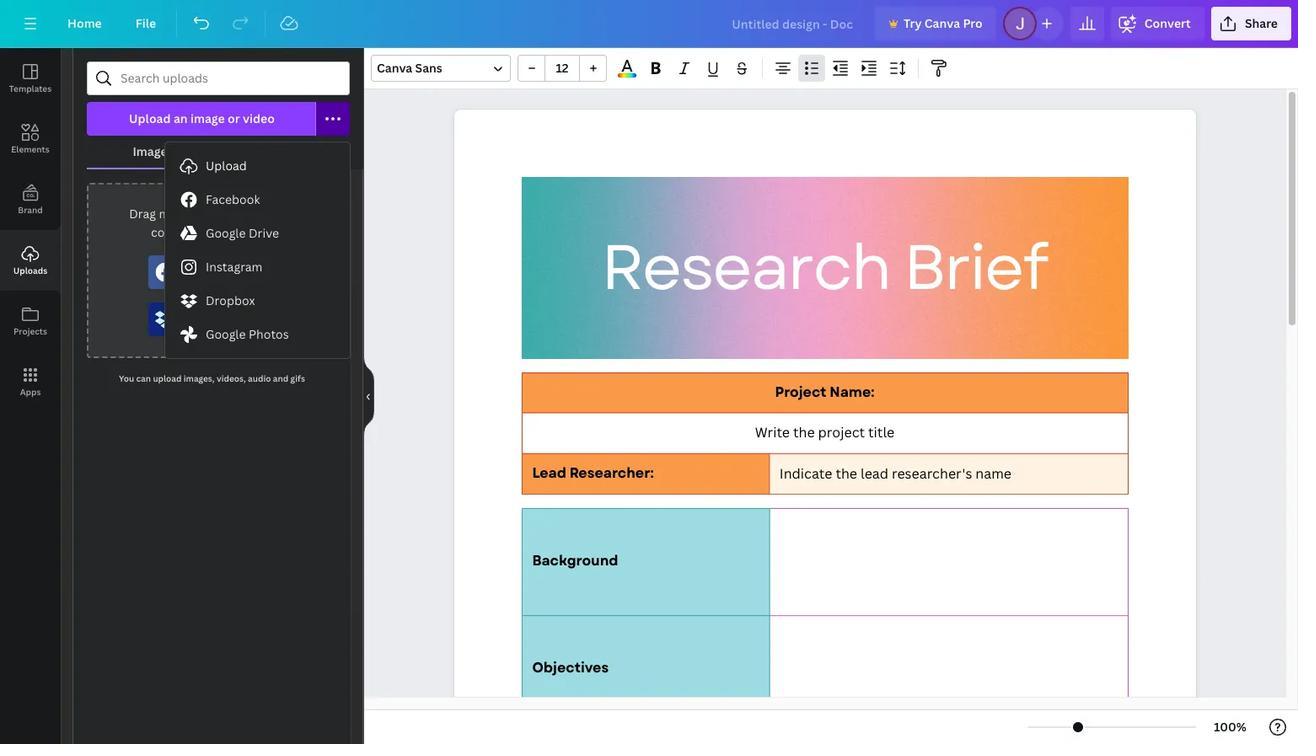 Task type: locate. For each thing, give the bounding box(es) containing it.
0 vertical spatial google
[[206, 225, 246, 241]]

menu
[[165, 142, 350, 358]]

brand button
[[0, 169, 61, 230]]

upload up drive
[[240, 206, 280, 222]]

canva right try
[[925, 15, 960, 31]]

sans
[[415, 60, 442, 76]]

audio
[[248, 373, 271, 384]]

an inside "drag media here to upload or connect an account..."
[[200, 224, 214, 240]]

google photos button
[[165, 318, 350, 352]]

upload for upload
[[206, 158, 247, 174]]

share
[[1245, 15, 1278, 31]]

1 google from the top
[[206, 225, 246, 241]]

upload inside "drag media here to upload or connect an account..."
[[240, 206, 280, 222]]

drag media here to upload or connect an account...
[[129, 206, 295, 240]]

can
[[136, 373, 151, 384]]

canva
[[925, 15, 960, 31], [377, 60, 412, 76]]

to
[[225, 206, 237, 222]]

1 horizontal spatial an
[[200, 224, 214, 240]]

1 vertical spatial an
[[200, 224, 214, 240]]

gifs
[[291, 373, 305, 384]]

account...
[[217, 224, 273, 240]]

try canva pro
[[904, 15, 983, 31]]

research
[[601, 222, 890, 313]]

canva sans
[[377, 60, 442, 76]]

0 horizontal spatial upload
[[129, 110, 171, 126]]

0 horizontal spatial canva
[[377, 60, 412, 76]]

home
[[67, 15, 102, 31]]

0 vertical spatial upload
[[129, 110, 171, 126]]

share button
[[1211, 7, 1292, 40]]

an left 'image'
[[174, 110, 188, 126]]

elements
[[11, 143, 50, 155]]

0 horizontal spatial an
[[174, 110, 188, 126]]

100% button
[[1203, 714, 1258, 741]]

an down here
[[200, 224, 214, 240]]

upload up images
[[129, 110, 171, 126]]

brand
[[18, 204, 43, 216]]

connect
[[151, 224, 198, 240]]

an
[[174, 110, 188, 126], [200, 224, 214, 240]]

upload
[[129, 110, 171, 126], [206, 158, 247, 174]]

upload button
[[165, 149, 350, 183]]

google for google photos
[[206, 326, 246, 342]]

canva inside button
[[925, 15, 960, 31]]

menu containing upload
[[165, 142, 350, 358]]

google down to
[[206, 225, 246, 241]]

1 horizontal spatial canva
[[925, 15, 960, 31]]

facebook
[[206, 191, 260, 207]]

group
[[518, 55, 607, 82]]

1 horizontal spatial or
[[283, 206, 295, 222]]

1 vertical spatial or
[[283, 206, 295, 222]]

you can upload images, videos, audio and gifs
[[119, 373, 305, 384]]

convert
[[1145, 15, 1191, 31]]

or
[[228, 110, 240, 126], [283, 206, 295, 222]]

1 vertical spatial upload
[[206, 158, 247, 174]]

canva left sans
[[377, 60, 412, 76]]

pro
[[963, 15, 983, 31]]

upload an image or video button
[[87, 102, 316, 136]]

upload for upload an image or video
[[129, 110, 171, 126]]

google down dropbox
[[206, 326, 246, 342]]

1 horizontal spatial upload
[[240, 206, 280, 222]]

1 horizontal spatial upload
[[206, 158, 247, 174]]

upload
[[240, 206, 280, 222], [153, 373, 182, 384]]

0 vertical spatial canva
[[925, 15, 960, 31]]

upload up facebook
[[206, 158, 247, 174]]

images
[[133, 143, 173, 159]]

2 google from the top
[[206, 326, 246, 342]]

0 vertical spatial an
[[174, 110, 188, 126]]

dropbox button
[[165, 284, 350, 318]]

canva inside dropdown button
[[377, 60, 412, 76]]

google
[[206, 225, 246, 241], [206, 326, 246, 342]]

upload right can
[[153, 373, 182, 384]]

1 vertical spatial canva
[[377, 60, 412, 76]]

projects button
[[0, 291, 61, 352]]

0 vertical spatial upload
[[240, 206, 280, 222]]

0 vertical spatial or
[[228, 110, 240, 126]]

1 vertical spatial upload
[[153, 373, 182, 384]]

0 horizontal spatial or
[[228, 110, 240, 126]]

1 vertical spatial google
[[206, 326, 246, 342]]

apps
[[20, 386, 41, 398]]



Task type: vqa. For each thing, say whether or not it's contained in the screenshot.
Or
yes



Task type: describe. For each thing, give the bounding box(es) containing it.
drive
[[249, 225, 279, 241]]

facebook button
[[165, 183, 350, 217]]

Research Brief text field
[[454, 110, 1196, 744]]

google drive
[[206, 225, 279, 241]]

elements button
[[0, 109, 61, 169]]

or inside button
[[228, 110, 240, 126]]

side panel tab list
[[0, 48, 61, 412]]

instagram
[[206, 259, 263, 275]]

templates button
[[0, 48, 61, 109]]

color range image
[[618, 74, 636, 78]]

here
[[197, 206, 222, 222]]

images,
[[184, 373, 215, 384]]

canva sans button
[[371, 55, 511, 82]]

home link
[[54, 7, 115, 40]]

or inside "drag media here to upload or connect an account..."
[[283, 206, 295, 222]]

try
[[904, 15, 922, 31]]

main menu bar
[[0, 0, 1298, 48]]

upload an image or video
[[129, 110, 275, 126]]

file button
[[122, 7, 170, 40]]

100%
[[1214, 719, 1247, 735]]

image
[[190, 110, 225, 126]]

video
[[243, 110, 275, 126]]

– – number field
[[551, 60, 574, 76]]

media
[[159, 206, 194, 222]]

uploads
[[13, 265, 47, 277]]

research brief
[[601, 222, 1047, 313]]

google drive button
[[165, 217, 350, 250]]

0 horizontal spatial upload
[[153, 373, 182, 384]]

Search uploads search field
[[121, 62, 339, 94]]

images button
[[87, 136, 219, 168]]

hide image
[[363, 356, 374, 437]]

instagram button
[[165, 250, 350, 284]]

try canva pro button
[[875, 7, 996, 40]]

drag
[[129, 206, 156, 222]]

an inside button
[[174, 110, 188, 126]]

Design title text field
[[719, 7, 868, 40]]

google photos
[[206, 326, 289, 342]]

brief
[[904, 222, 1047, 313]]

videos
[[265, 143, 304, 159]]

photos
[[249, 326, 289, 342]]

templates
[[9, 83, 52, 94]]

and
[[273, 373, 289, 384]]

videos,
[[217, 373, 246, 384]]

uploads button
[[0, 230, 61, 291]]

file
[[136, 15, 156, 31]]

projects
[[13, 325, 47, 337]]

apps button
[[0, 352, 61, 412]]

dropbox
[[206, 293, 255, 309]]

google for google drive
[[206, 225, 246, 241]]

you
[[119, 373, 134, 384]]

videos button
[[219, 136, 350, 168]]

convert button
[[1111, 7, 1205, 40]]



